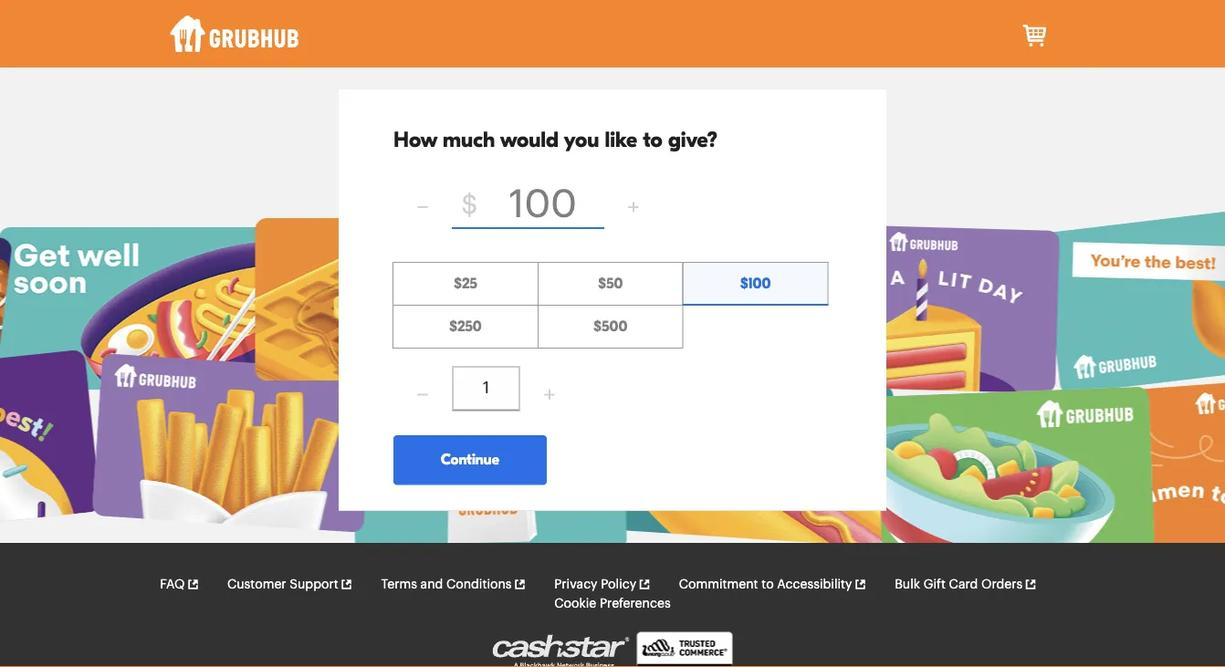 Task type: describe. For each thing, give the bounding box(es) containing it.
$
[[462, 193, 478, 218]]

commitment to accessibility link
[[679, 575, 867, 595]]

terms and conditions
[[381, 579, 512, 591]]

$250 radio
[[393, 305, 539, 349]]

terms
[[381, 579, 417, 591]]

$25
[[454, 275, 477, 292]]

how
[[394, 128, 437, 152]]

privacy policy link
[[554, 575, 651, 595]]

and
[[421, 579, 443, 591]]

orders
[[982, 579, 1023, 591]]

$25 radio
[[393, 262, 539, 306]]

decrement quantity image
[[416, 388, 430, 402]]

$100 telephone field
[[484, 184, 602, 227]]

continue button
[[394, 436, 547, 485]]

terms and conditions link
[[381, 575, 526, 595]]

like
[[605, 128, 637, 152]]

choose an amount option group
[[393, 262, 832, 349]]

increment quantity image
[[543, 388, 557, 402]]

decrement amount image
[[416, 201, 430, 214]]

$50 radio
[[538, 262, 684, 306]]

bulk gift card orders link
[[895, 575, 1037, 595]]

bulk
[[895, 579, 920, 591]]

commitment to accessibility
[[679, 579, 852, 591]]

$500 radio
[[538, 305, 684, 349]]

$500
[[594, 318, 628, 335]]

gift
[[924, 579, 946, 591]]



Task type: vqa. For each thing, say whether or not it's contained in the screenshot.
the Privacy Policy on the bottom
yes



Task type: locate. For each thing, give the bounding box(es) containing it.
cashstar, a blackhawk network business link
[[493, 635, 637, 667]]

0 vertical spatial to
[[643, 128, 663, 152]]

to left accessibility
[[762, 579, 774, 591]]

$250
[[449, 318, 482, 335]]

card
[[949, 579, 978, 591]]

customer
[[227, 579, 286, 591]]

cookie preferences link
[[555, 595, 671, 614]]

policy
[[601, 579, 636, 591]]

cookie preferences
[[555, 598, 671, 611]]

faq
[[160, 579, 185, 591]]

bulk gift card orders
[[895, 579, 1023, 591]]

privacy policy
[[554, 579, 636, 591]]

$50
[[598, 275, 623, 292]]

1 vertical spatial to
[[762, 579, 774, 591]]

you
[[564, 128, 599, 152]]

privacy
[[554, 579, 598, 591]]

1 horizontal spatial to
[[762, 579, 774, 591]]

give?
[[668, 128, 718, 152]]

how much would you like to give?
[[394, 128, 718, 152]]

go to cart page image
[[1021, 21, 1050, 50]]

this site is protected by trustwave's trusted commerce program image
[[637, 632, 733, 667]]

cashstar, a blackhawk network business image
[[493, 635, 630, 667]]

to
[[643, 128, 663, 152], [762, 579, 774, 591]]

faq link
[[160, 575, 199, 595]]

increment amount image
[[627, 201, 641, 214]]

customer support
[[227, 579, 338, 591]]

much
[[443, 128, 495, 152]]

cookie
[[555, 598, 596, 611]]

$100 radio
[[683, 262, 829, 306]]

to right the like
[[643, 128, 663, 152]]

would
[[500, 128, 559, 152]]

support
[[290, 579, 338, 591]]

continue
[[441, 451, 499, 468]]

customer support link
[[227, 575, 353, 595]]

0 horizontal spatial to
[[643, 128, 663, 152]]

preferences
[[600, 598, 671, 611]]

accessibility
[[777, 579, 852, 591]]

None telephone field
[[452, 366, 520, 412]]

conditions
[[447, 579, 512, 591]]

commitment
[[679, 579, 758, 591]]

$100
[[740, 275, 771, 292]]

grubhub image
[[170, 16, 299, 52]]



